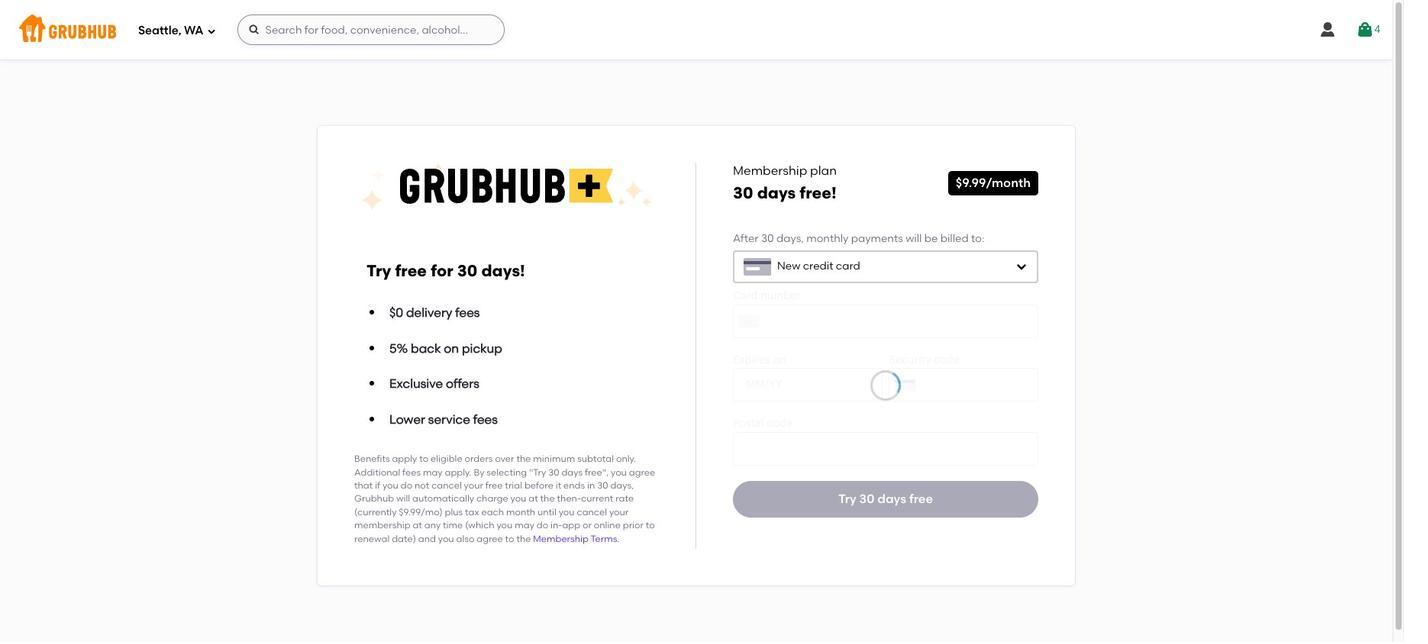 Task type: locate. For each thing, give the bounding box(es) containing it.
in
[[588, 481, 595, 491]]

try for try free for 30 days!
[[367, 261, 391, 280]]

do left 'not'
[[401, 481, 413, 491]]

0 vertical spatial membership
[[733, 163, 808, 178]]

your
[[464, 481, 484, 491], [610, 507, 629, 518]]

0 vertical spatial days
[[758, 184, 796, 203]]

1 vertical spatial agree
[[477, 534, 503, 544]]

1 vertical spatial membership
[[534, 534, 589, 544]]

exclusive
[[390, 377, 443, 391]]

plan
[[811, 163, 837, 178]]

0 horizontal spatial to
[[420, 454, 429, 465]]

0 vertical spatial do
[[401, 481, 413, 491]]

try 30 days free button
[[733, 481, 1039, 518]]

at down before
[[529, 494, 538, 505]]

2 horizontal spatial days
[[878, 492, 907, 506]]

svg image
[[1319, 21, 1338, 39], [207, 26, 216, 36]]

you right if
[[383, 481, 399, 491]]

0 horizontal spatial cancel
[[432, 481, 462, 491]]

0 vertical spatial at
[[529, 494, 538, 505]]

subtotal
[[578, 454, 614, 465]]

1 vertical spatial days,
[[611, 481, 634, 491]]

membership terms link
[[534, 534, 618, 544]]

4
[[1375, 23, 1381, 36]]

cancel
[[432, 481, 462, 491], [577, 507, 607, 518]]

1 horizontal spatial cancel
[[577, 507, 607, 518]]

svg image inside 4 button
[[1357, 21, 1375, 39]]

0 horizontal spatial agree
[[477, 534, 503, 544]]

0 horizontal spatial free
[[395, 261, 427, 280]]

may up 'not'
[[423, 467, 443, 478]]

Search for food, convenience, alcohol... search field
[[237, 15, 505, 45]]

0 horizontal spatial membership
[[534, 534, 589, 544]]

try free for 30 days!
[[367, 261, 525, 280]]

0 horizontal spatial will
[[396, 494, 410, 505]]

credit
[[804, 260, 834, 273]]

$0
[[390, 306, 404, 320]]

your down by
[[464, 481, 484, 491]]

membership inside membership plan 30 days free!
[[733, 163, 808, 178]]

renewal
[[354, 534, 390, 544]]

do
[[401, 481, 413, 491], [537, 520, 549, 531]]

2 horizontal spatial to
[[646, 520, 655, 531]]

0 horizontal spatial days
[[562, 467, 583, 478]]

0 horizontal spatial days,
[[611, 481, 634, 491]]

fees
[[456, 306, 480, 320], [473, 412, 498, 427], [403, 467, 421, 478]]

grubhub
[[354, 494, 394, 505]]

svg image right wa
[[207, 26, 216, 36]]

your down rate
[[610, 507, 629, 518]]

agree down (which
[[477, 534, 503, 544]]

0 vertical spatial try
[[367, 261, 391, 280]]

do left in-
[[537, 520, 549, 531]]

1 vertical spatial will
[[396, 494, 410, 505]]

fees right service
[[473, 412, 498, 427]]

1 vertical spatial to
[[646, 520, 655, 531]]

will up $9.99/mo)
[[396, 494, 410, 505]]

1 vertical spatial days
[[562, 467, 583, 478]]

days inside membership plan 30 days free!
[[758, 184, 796, 203]]

the up until at the bottom of page
[[541, 494, 555, 505]]

current
[[581, 494, 614, 505]]

4 button
[[1357, 16, 1381, 44]]

try inside try 30 days free button
[[839, 492, 857, 506]]

$0 delivery fees
[[390, 306, 480, 320]]

app
[[563, 520, 581, 531]]

5% back on pickup
[[390, 341, 503, 356]]

days inside benefits apply to eligible orders over the minimum subtotal only. additional fees may apply. by selecting "try 30 days free", you agree that if you do not cancel your free trial before it ends in 30 days, grubhub will automatically charge you at the then-current rate (currently $9.99/mo) plus tax each month until you cancel your membership at any time (which you may do in-app or online prior to renewal date) and you also agree to the
[[562, 467, 583, 478]]

0 vertical spatial will
[[906, 233, 922, 246]]

agree
[[629, 467, 656, 478], [477, 534, 503, 544]]

will
[[906, 233, 922, 246], [396, 494, 410, 505]]

membership
[[733, 163, 808, 178], [534, 534, 589, 544]]

on
[[444, 341, 459, 356]]

the down month
[[517, 534, 531, 544]]

free!
[[800, 184, 837, 203]]

0 vertical spatial cancel
[[432, 481, 462, 491]]

(which
[[465, 520, 495, 531]]

to:
[[972, 233, 985, 246]]

payments
[[852, 233, 904, 246]]

0 vertical spatial fees
[[456, 306, 480, 320]]

1 horizontal spatial membership
[[733, 163, 808, 178]]

by
[[474, 467, 485, 478]]

1 horizontal spatial try
[[839, 492, 857, 506]]

$9.99/mo)
[[399, 507, 443, 518]]

2 vertical spatial to
[[505, 534, 515, 544]]

membership terms .
[[534, 534, 620, 544]]

benefits
[[354, 454, 390, 465]]

fees down the apply
[[403, 467, 421, 478]]

free inside benefits apply to eligible orders over the minimum subtotal only. additional fees may apply. by selecting "try 30 days free", you agree that if you do not cancel your free trial before it ends in 30 days, grubhub will automatically charge you at the then-current rate (currently $9.99/mo) plus tax each month until you cancel your membership at any time (which you may do in-app or online prior to renewal date) and you also agree to the
[[486, 481, 503, 491]]

0 vertical spatial your
[[464, 481, 484, 491]]

membership up free!
[[733, 163, 808, 178]]

svg image left 4 button
[[1319, 21, 1338, 39]]

0 horizontal spatial at
[[413, 520, 422, 531]]

the right over
[[517, 454, 531, 465]]

2 horizontal spatial free
[[910, 492, 934, 506]]

agree down 'only.'
[[629, 467, 656, 478]]

for
[[431, 261, 454, 280]]

delivery
[[406, 306, 453, 320]]

membership down in-
[[534, 534, 589, 544]]

svg image
[[1357, 21, 1375, 39], [248, 24, 260, 36], [1016, 261, 1028, 273]]

1 vertical spatial do
[[537, 520, 549, 531]]

1 horizontal spatial days,
[[777, 233, 804, 246]]

days, up new
[[777, 233, 804, 246]]

$9.99/month
[[956, 176, 1031, 190]]

to right the apply
[[420, 454, 429, 465]]

1 horizontal spatial free
[[486, 481, 503, 491]]

0 vertical spatial to
[[420, 454, 429, 465]]

may
[[423, 467, 443, 478], [515, 520, 535, 531]]

.
[[618, 534, 620, 544]]

will left be
[[906, 233, 922, 246]]

try
[[367, 261, 391, 280], [839, 492, 857, 506]]

membership
[[354, 520, 411, 531]]

2 vertical spatial fees
[[403, 467, 421, 478]]

1 horizontal spatial do
[[537, 520, 549, 531]]

1 horizontal spatial to
[[505, 534, 515, 544]]

cancel up or
[[577, 507, 607, 518]]

(currently
[[354, 507, 397, 518]]

1 horizontal spatial svg image
[[1319, 21, 1338, 39]]

1 horizontal spatial days
[[758, 184, 796, 203]]

at
[[529, 494, 538, 505], [413, 520, 422, 531]]

1 horizontal spatial agree
[[629, 467, 656, 478]]

to right prior
[[646, 520, 655, 531]]

30 inside membership plan 30 days free!
[[733, 184, 754, 203]]

fees for lower service fees
[[473, 412, 498, 427]]

to
[[420, 454, 429, 465], [646, 520, 655, 531], [505, 534, 515, 544]]

or
[[583, 520, 592, 531]]

cancel up automatically
[[432, 481, 462, 491]]

monthly
[[807, 233, 849, 246]]

you down then-
[[559, 507, 575, 518]]

pickup
[[462, 341, 503, 356]]

you down time
[[438, 534, 454, 544]]

may down month
[[515, 520, 535, 531]]

days
[[758, 184, 796, 203], [562, 467, 583, 478], [878, 492, 907, 506]]

1 vertical spatial fees
[[473, 412, 498, 427]]

2 vertical spatial days
[[878, 492, 907, 506]]

lower service fees
[[390, 412, 498, 427]]

0 horizontal spatial your
[[464, 481, 484, 491]]

0 horizontal spatial try
[[367, 261, 391, 280]]

to down month
[[505, 534, 515, 544]]

free
[[395, 261, 427, 280], [486, 481, 503, 491], [910, 492, 934, 506]]

month
[[506, 507, 536, 518]]

fees right "delivery"
[[456, 306, 480, 320]]

2 horizontal spatial svg image
[[1357, 21, 1375, 39]]

rate
[[616, 494, 634, 505]]

apply.
[[445, 467, 472, 478]]

be
[[925, 233, 938, 246]]

wa
[[184, 23, 204, 37]]

you up month
[[511, 494, 527, 505]]

1 vertical spatial cancel
[[577, 507, 607, 518]]

30
[[733, 184, 754, 203], [762, 233, 774, 246], [457, 261, 478, 280], [549, 467, 560, 478], [598, 481, 609, 491], [860, 492, 875, 506]]

days,
[[777, 233, 804, 246], [611, 481, 634, 491]]

service
[[428, 412, 471, 427]]

the
[[517, 454, 531, 465], [541, 494, 555, 505], [517, 534, 531, 544]]

0 horizontal spatial do
[[401, 481, 413, 491]]

you
[[611, 467, 627, 478], [383, 481, 399, 491], [511, 494, 527, 505], [559, 507, 575, 518], [497, 520, 513, 531], [438, 534, 454, 544]]

1 vertical spatial try
[[839, 492, 857, 506]]

that
[[354, 481, 373, 491]]

0 horizontal spatial may
[[423, 467, 443, 478]]

membership logo image
[[361, 163, 652, 212]]

at down $9.99/mo)
[[413, 520, 422, 531]]

1 horizontal spatial may
[[515, 520, 535, 531]]

days, up rate
[[611, 481, 634, 491]]

you down each
[[497, 520, 513, 531]]

1 vertical spatial your
[[610, 507, 629, 518]]



Task type: describe. For each thing, give the bounding box(es) containing it.
membership plan 30 days free!
[[733, 163, 837, 203]]

card
[[836, 260, 861, 273]]

apply
[[392, 454, 417, 465]]

2 vertical spatial the
[[517, 534, 531, 544]]

1 vertical spatial at
[[413, 520, 422, 531]]

tax
[[465, 507, 479, 518]]

1 horizontal spatial your
[[610, 507, 629, 518]]

try for try 30 days free
[[839, 492, 857, 506]]

before
[[525, 481, 554, 491]]

new
[[778, 260, 801, 273]]

0 horizontal spatial svg image
[[207, 26, 216, 36]]

each
[[482, 507, 504, 518]]

1 vertical spatial may
[[515, 520, 535, 531]]

0 horizontal spatial svg image
[[248, 24, 260, 36]]

days, inside benefits apply to eligible orders over the minimum subtotal only. additional fees may apply. by selecting "try 30 days free", you agree that if you do not cancel your free trial before it ends in 30 days, grubhub will automatically charge you at the then-current rate (currently $9.99/mo) plus tax each month until you cancel your membership at any time (which you may do in-app or online prior to renewal date) and you also agree to the
[[611, 481, 634, 491]]

any
[[425, 520, 441, 531]]

only.
[[617, 454, 637, 465]]

and
[[419, 534, 436, 544]]

free",
[[585, 467, 609, 478]]

0 vertical spatial agree
[[629, 467, 656, 478]]

eligible
[[431, 454, 463, 465]]

plus
[[445, 507, 463, 518]]

new credit card
[[778, 260, 861, 273]]

over
[[495, 454, 515, 465]]

will inside benefits apply to eligible orders over the minimum subtotal only. additional fees may apply. by selecting "try 30 days free", you agree that if you do not cancel your free trial before it ends in 30 days, grubhub will automatically charge you at the then-current rate (currently $9.99/mo) plus tax each month until you cancel your membership at any time (which you may do in-app or online prior to renewal date) and you also agree to the
[[396, 494, 410, 505]]

1 horizontal spatial at
[[529, 494, 538, 505]]

online
[[594, 520, 621, 531]]

time
[[443, 520, 463, 531]]

date)
[[392, 534, 416, 544]]

membership for 30
[[733, 163, 808, 178]]

terms
[[591, 534, 618, 544]]

membership for .
[[534, 534, 589, 544]]

you down 'only.'
[[611, 467, 627, 478]]

seattle, wa
[[138, 23, 204, 37]]

fees for $0 delivery fees
[[456, 306, 480, 320]]

"try
[[529, 467, 547, 478]]

selecting
[[487, 467, 527, 478]]

try 30 days free
[[839, 492, 934, 506]]

after 30 days, monthly payments will be billed to:
[[733, 233, 985, 246]]

not
[[415, 481, 430, 491]]

1 horizontal spatial will
[[906, 233, 922, 246]]

then-
[[557, 494, 581, 505]]

prior
[[623, 520, 644, 531]]

1 horizontal spatial svg image
[[1016, 261, 1028, 273]]

seattle,
[[138, 23, 181, 37]]

trial
[[505, 481, 523, 491]]

offers
[[446, 377, 480, 391]]

also
[[456, 534, 475, 544]]

in-
[[551, 520, 563, 531]]

exclusive offers
[[390, 377, 480, 391]]

orders
[[465, 454, 493, 465]]

30 inside button
[[860, 492, 875, 506]]

charge
[[477, 494, 509, 505]]

main navigation navigation
[[0, 0, 1394, 60]]

days inside try 30 days free button
[[878, 492, 907, 506]]

if
[[375, 481, 381, 491]]

5%
[[390, 341, 408, 356]]

after
[[733, 233, 759, 246]]

ends
[[564, 481, 585, 491]]

0 vertical spatial the
[[517, 454, 531, 465]]

minimum
[[533, 454, 576, 465]]

0 vertical spatial days,
[[777, 233, 804, 246]]

0 vertical spatial may
[[423, 467, 443, 478]]

until
[[538, 507, 557, 518]]

back
[[411, 341, 441, 356]]

1 vertical spatial the
[[541, 494, 555, 505]]

lower
[[390, 412, 426, 427]]

additional
[[354, 467, 401, 478]]

automatically
[[413, 494, 475, 505]]

fees inside benefits apply to eligible orders over the minimum subtotal only. additional fees may apply. by selecting "try 30 days free", you agree that if you do not cancel your free trial before it ends in 30 days, grubhub will automatically charge you at the then-current rate (currently $9.99/mo) plus tax each month until you cancel your membership at any time (which you may do in-app or online prior to renewal date) and you also agree to the
[[403, 467, 421, 478]]

days!
[[482, 261, 525, 280]]

benefits apply to eligible orders over the minimum subtotal only. additional fees may apply. by selecting "try 30 days free", you agree that if you do not cancel your free trial before it ends in 30 days, grubhub will automatically charge you at the then-current rate (currently $9.99/mo) plus tax each month until you cancel your membership at any time (which you may do in-app or online prior to renewal date) and you also agree to the
[[354, 454, 656, 544]]

it
[[556, 481, 562, 491]]

billed
[[941, 233, 969, 246]]

free inside button
[[910, 492, 934, 506]]



Task type: vqa. For each thing, say whether or not it's contained in the screenshot.
bottom PLACE YOUR DELIVERY ORDER
no



